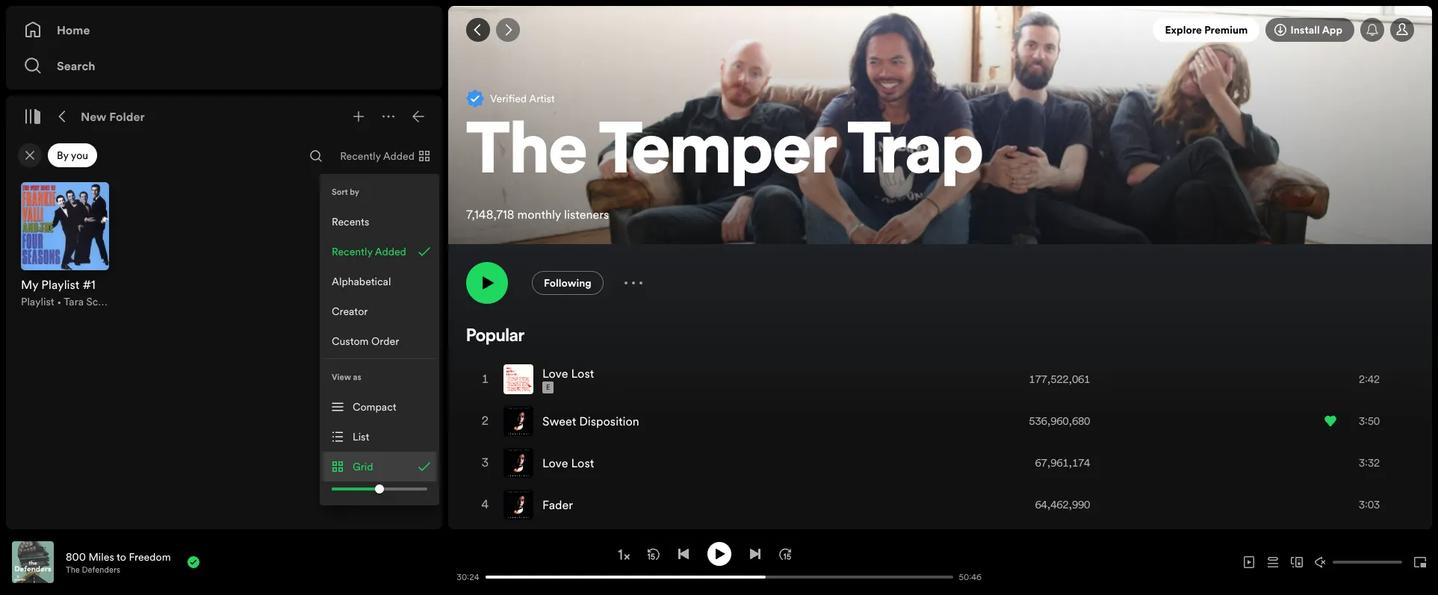 Task type: locate. For each thing, give the bounding box(es) containing it.
creator
[[332, 304, 368, 319]]

added for recently added button
[[375, 244, 407, 259]]

•
[[57, 294, 61, 309]]

love lost cell
[[504, 359, 600, 400], [504, 443, 600, 483]]

None search field
[[304, 144, 328, 168]]

the
[[466, 119, 588, 191], [66, 565, 80, 576]]

recently
[[340, 149, 381, 164], [332, 244, 373, 259]]

skip forward 15 seconds image
[[779, 548, 791, 560]]

1 vertical spatial the
[[66, 565, 80, 576]]

defenders
[[82, 565, 120, 576]]

custom order button
[[323, 327, 437, 357]]

lost down "sweet disposition" link
[[571, 455, 594, 471]]

1 vertical spatial love lost link
[[543, 455, 594, 471]]

love inside love lost e
[[543, 365, 568, 382]]

change speed image
[[616, 548, 631, 563]]

3:50 cell
[[1325, 401, 1401, 442]]

1 vertical spatial love
[[543, 455, 568, 471]]

0 vertical spatial added
[[383, 149, 415, 164]]

7,148,718 monthly listeners
[[466, 206, 609, 223]]

trap
[[848, 119, 984, 191]]

recently for recently added field
[[340, 149, 381, 164]]

3:03
[[1360, 498, 1381, 513]]

love lost
[[543, 455, 594, 471]]

1 cell from the left
[[480, 527, 492, 567]]

sweet disposition link
[[543, 413, 640, 430]]

50:46
[[959, 572, 982, 583]]

by you
[[57, 148, 88, 163]]

3:32
[[1360, 456, 1381, 471]]

lost
[[571, 365, 594, 382], [571, 455, 594, 471]]

group inside main element
[[12, 173, 118, 318]]

2 love lost link from the top
[[543, 455, 594, 471]]

love lost link down sweet disposition cell
[[543, 455, 594, 471]]

volume off image
[[1315, 557, 1327, 569]]

0 horizontal spatial the
[[66, 565, 80, 576]]

temper
[[599, 119, 836, 191]]

added inside recently added button
[[375, 244, 407, 259]]

recently added
[[340, 149, 415, 164], [332, 244, 407, 259]]

recently inside recently added field
[[340, 149, 381, 164]]

sweet
[[543, 413, 576, 430]]

sweet disposition cell
[[504, 401, 646, 442]]

2 lost from the top
[[571, 455, 594, 471]]

recently down recents
[[332, 244, 373, 259]]

2 cell from the left
[[504, 527, 843, 567]]

3:50
[[1360, 414, 1381, 429]]

0 vertical spatial love lost link
[[543, 365, 594, 382]]

view as menu
[[284, 360, 439, 506]]

1 love lost link from the top
[[543, 365, 594, 382]]

explicit element
[[543, 382, 554, 394]]

new
[[81, 108, 107, 125]]

0 vertical spatial love lost cell
[[504, 359, 600, 400]]

group containing playlist
[[12, 173, 118, 318]]

1 vertical spatial love lost cell
[[504, 443, 600, 483]]

sweet disposition
[[543, 413, 640, 430]]

fader cell
[[504, 485, 579, 525]]

lost inside love lost e
[[571, 365, 594, 382]]

0 vertical spatial lost
[[571, 365, 594, 382]]

recently added up by
[[340, 149, 415, 164]]

next image
[[749, 548, 761, 560]]

love up e
[[543, 365, 568, 382]]

miles
[[89, 550, 114, 565]]

player controls element
[[298, 542, 989, 583]]

search in your library image
[[310, 150, 322, 162]]

recently up by
[[340, 149, 381, 164]]

recently added inside button
[[332, 244, 407, 259]]

800 miles to freedom link
[[66, 550, 171, 565]]

creator button
[[323, 297, 437, 327]]

added
[[383, 149, 415, 164], [375, 244, 407, 259]]

sort by menu
[[320, 174, 439, 360]]

cell
[[480, 527, 492, 567], [504, 527, 843, 567], [1015, 527, 1091, 567], [1325, 527, 1401, 567]]

0 vertical spatial recently added
[[340, 149, 415, 164]]

custom order
[[332, 334, 399, 349]]

love lost link up e
[[543, 365, 594, 382]]

love lost cell for 67,961,174
[[504, 443, 600, 483]]

2:42
[[1360, 372, 1381, 387]]

love
[[543, 365, 568, 382], [543, 455, 568, 471]]

love lost e
[[543, 365, 594, 392]]

1 love lost cell from the top
[[504, 359, 600, 400]]

lost right explicit element
[[571, 365, 594, 382]]

verified
[[490, 91, 527, 106]]

1 vertical spatial recently
[[332, 244, 373, 259]]

1 vertical spatial lost
[[571, 455, 594, 471]]

2 love from the top
[[543, 455, 568, 471]]

added inside recently added field
[[383, 149, 415, 164]]

love lost link
[[543, 365, 594, 382], [543, 455, 594, 471]]

1 vertical spatial added
[[375, 244, 407, 259]]

recently added button
[[323, 237, 437, 267]]

1 lost from the top
[[571, 365, 594, 382]]

by
[[57, 148, 69, 163]]

explore premium
[[1166, 22, 1249, 37]]

love lost cell up the 'fader' link on the bottom left of the page
[[504, 443, 600, 483]]

0 vertical spatial recently
[[340, 149, 381, 164]]

1 vertical spatial recently added
[[332, 244, 407, 259]]

install app link
[[1266, 18, 1355, 42]]

recently added for recently added button
[[332, 244, 407, 259]]

added up the recents button
[[383, 149, 415, 164]]

by
[[350, 186, 360, 198]]

800 miles to freedom the defenders
[[66, 550, 171, 576]]

lost for love lost
[[571, 455, 594, 471]]

alphabetical
[[332, 274, 391, 289]]

group
[[12, 173, 118, 318]]

following button
[[532, 271, 604, 295]]

the inside 800 miles to freedom the defenders
[[66, 565, 80, 576]]

now playing view image
[[35, 549, 47, 561]]

177,522,061
[[1030, 372, 1091, 387]]

popular
[[466, 328, 525, 346]]

folder
[[109, 108, 145, 125]]

premium
[[1205, 22, 1249, 37]]

list
[[353, 430, 369, 445]]

main element
[[6, 6, 442, 530]]

love lost cell for 177,522,061
[[504, 359, 600, 400]]

the temper trap
[[466, 119, 984, 191]]

recently inside recently added button
[[332, 244, 373, 259]]

love up the 'fader' link on the bottom left of the page
[[543, 455, 568, 471]]

added up alphabetical button
[[375, 244, 407, 259]]

2 love lost cell from the top
[[504, 443, 600, 483]]

800
[[66, 550, 86, 565]]

listeners
[[564, 206, 609, 223]]

0 vertical spatial love
[[543, 365, 568, 382]]

recently added for recently added field
[[340, 149, 415, 164]]

alphabetical button
[[323, 267, 437, 297]]

view
[[332, 372, 351, 383]]

custom
[[332, 334, 369, 349]]

love lost cell up sweet
[[504, 359, 600, 400]]

the left defenders on the left
[[66, 565, 80, 576]]

0 vertical spatial the
[[466, 119, 588, 191]]

1 horizontal spatial the
[[466, 119, 588, 191]]

the down verified artist
[[466, 119, 588, 191]]

recently added inside field
[[340, 149, 415, 164]]

1 love from the top
[[543, 365, 568, 382]]

recently added up alphabetical
[[332, 244, 407, 259]]

monthly
[[518, 206, 561, 223]]

added for recently added field
[[383, 149, 415, 164]]



Task type: describe. For each thing, give the bounding box(es) containing it.
By you checkbox
[[48, 144, 97, 167]]

go forward image
[[502, 24, 514, 36]]

search
[[57, 58, 95, 74]]

explore
[[1166, 22, 1203, 37]]

64,462,990
[[1036, 498, 1091, 513]]

new folder button
[[78, 105, 148, 129]]

fader
[[543, 497, 573, 513]]

recents button
[[323, 207, 437, 237]]

top bar and user menu element
[[448, 6, 1433, 54]]

search link
[[24, 51, 425, 81]]

2:42 cell
[[1325, 359, 1401, 400]]

home link
[[24, 15, 425, 45]]

grid button
[[323, 452, 437, 482]]

67,961,174
[[1036, 456, 1091, 471]]

recently for recently added button
[[332, 244, 373, 259]]

install app
[[1291, 22, 1343, 37]]

install
[[1291, 22, 1321, 37]]

love for love lost
[[543, 455, 568, 471]]

as
[[353, 372, 361, 383]]

verified artist
[[490, 91, 555, 106]]

previous image
[[678, 548, 690, 560]]

compact button
[[323, 392, 437, 422]]

clear filters image
[[24, 149, 36, 161]]

now playing: 800 miles to freedom by the defenders footer
[[12, 542, 434, 584]]

what's new image
[[1367, 24, 1379, 36]]

go back image
[[472, 24, 484, 36]]

disposition
[[579, 413, 640, 430]]

30:24
[[457, 572, 479, 583]]

freedom
[[129, 550, 171, 565]]

skip back 15 seconds image
[[648, 548, 660, 560]]

you
[[71, 148, 88, 163]]

sort by
[[332, 186, 360, 198]]

none search field inside main element
[[304, 144, 328, 168]]

new folder
[[81, 108, 145, 125]]

recents
[[332, 215, 369, 229]]

the defenders link
[[66, 565, 120, 576]]

lost for love lost e
[[571, 365, 594, 382]]

home
[[57, 22, 90, 38]]

app
[[1323, 22, 1343, 37]]

order
[[372, 334, 399, 349]]

sort
[[332, 186, 348, 198]]

list button
[[323, 422, 437, 452]]

3 cell from the left
[[1015, 527, 1091, 567]]

Recently Added, Grid view field
[[328, 144, 439, 168]]

love for love lost e
[[543, 365, 568, 382]]

536,960,680
[[1030, 414, 1091, 429]]

grid
[[353, 460, 373, 475]]

following
[[544, 276, 592, 291]]

fader link
[[543, 497, 573, 513]]

play image
[[713, 548, 725, 560]]

explore premium button
[[1154, 18, 1260, 42]]

7,148,718
[[466, 206, 515, 223]]

playlist •
[[21, 294, 64, 309]]

connect to a device image
[[1292, 557, 1304, 569]]

e
[[546, 383, 550, 392]]

view as
[[332, 372, 361, 383]]

artist
[[529, 91, 555, 106]]

to
[[117, 550, 126, 565]]

4 cell from the left
[[1325, 527, 1401, 567]]

compact
[[353, 400, 397, 415]]

playlist
[[21, 294, 54, 309]]



Task type: vqa. For each thing, say whether or not it's contained in the screenshot.
Center
no



